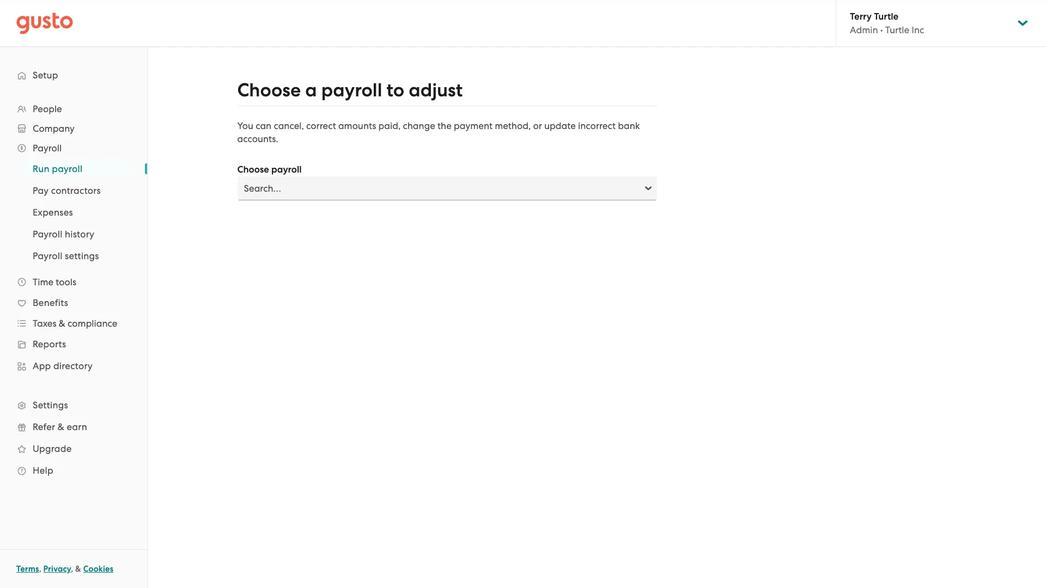 Task type: vqa. For each thing, say whether or not it's contained in the screenshot.
the can related to How
no



Task type: locate. For each thing, give the bounding box(es) containing it.
method,
[[495, 120, 531, 131]]

home image
[[16, 12, 73, 34]]

, left privacy link
[[39, 565, 41, 575]]

people button
[[11, 99, 136, 119]]

payroll down expenses
[[33, 229, 62, 240]]

1 vertical spatial turtle
[[886, 25, 910, 35]]

payroll up search… on the top
[[271, 164, 302, 176]]

paid,
[[379, 120, 401, 131]]

2 list from the top
[[0, 158, 147, 267]]

1 horizontal spatial payroll
[[271, 164, 302, 176]]

reports
[[33, 339, 66, 350]]

expenses
[[33, 207, 73, 218]]

choose up can on the top left of the page
[[237, 79, 301, 101]]

2 vertical spatial &
[[75, 565, 81, 575]]

amounts
[[338, 120, 376, 131]]

payroll up amounts
[[322, 79, 382, 101]]

privacy
[[43, 565, 71, 575]]

to
[[387, 79, 405, 101]]

2 vertical spatial payroll
[[33, 251, 62, 262]]

& inside dropdown button
[[59, 318, 65, 329]]

&
[[59, 318, 65, 329], [58, 422, 64, 433], [75, 565, 81, 575]]

settings
[[65, 251, 99, 262]]

time
[[33, 277, 53, 288]]

run
[[33, 164, 50, 174]]

2 payroll from the top
[[33, 229, 62, 240]]

refer
[[33, 422, 55, 433]]

3 payroll from the top
[[33, 251, 62, 262]]

list containing run payroll
[[0, 158, 147, 267]]

payroll down "payroll" dropdown button
[[52, 164, 83, 174]]

inc
[[912, 25, 925, 35]]

payroll inside dropdown button
[[33, 143, 62, 154]]

upgrade link
[[11, 439, 136, 459]]

terms
[[16, 565, 39, 575]]

payroll
[[322, 79, 382, 101], [52, 164, 83, 174], [271, 164, 302, 176]]

payroll inside gusto navigation element
[[52, 164, 83, 174]]

payroll
[[33, 143, 62, 154], [33, 229, 62, 240], [33, 251, 62, 262]]

admin
[[850, 25, 878, 35]]

incorrect
[[578, 120, 616, 131]]

directory
[[53, 361, 93, 372]]

company button
[[11, 119, 136, 138]]

, left 'cookies'
[[71, 565, 73, 575]]

cookies button
[[83, 563, 114, 576]]

0 horizontal spatial payroll
[[52, 164, 83, 174]]

turtle
[[874, 11, 899, 22], [886, 25, 910, 35]]

cancel,
[[274, 120, 304, 131]]

upgrade
[[33, 444, 72, 455]]

turtle right •
[[886, 25, 910, 35]]

time tools button
[[11, 273, 136, 292]]

app directory
[[33, 361, 93, 372]]

compliance
[[68, 318, 117, 329]]

1 , from the left
[[39, 565, 41, 575]]

search…
[[244, 183, 281, 194]]

1 vertical spatial choose
[[237, 164, 269, 176]]

choose
[[237, 79, 301, 101], [237, 164, 269, 176]]

1 horizontal spatial ,
[[71, 565, 73, 575]]

adjust
[[409, 79, 463, 101]]

payroll down company
[[33, 143, 62, 154]]

turtle up •
[[874, 11, 899, 22]]

0 vertical spatial &
[[59, 318, 65, 329]]

1 choose from the top
[[237, 79, 301, 101]]

choose up search… on the top
[[237, 164, 269, 176]]

taxes & compliance button
[[11, 314, 136, 334]]

,
[[39, 565, 41, 575], [71, 565, 73, 575]]

& left earn
[[58, 422, 64, 433]]

update
[[545, 120, 576, 131]]

0 vertical spatial choose
[[237, 79, 301, 101]]

list containing people
[[0, 99, 147, 482]]

payroll for payroll settings
[[33, 251, 62, 262]]

1 vertical spatial payroll
[[33, 229, 62, 240]]

you can cancel, correct amounts paid, change the payment method, or update incorrect bank accounts.
[[237, 120, 640, 144]]

2 choose from the top
[[237, 164, 269, 176]]

help
[[33, 466, 53, 476]]

1 vertical spatial &
[[58, 422, 64, 433]]

1 list from the top
[[0, 99, 147, 482]]

list
[[0, 99, 147, 482], [0, 158, 147, 267]]

benefits link
[[11, 293, 136, 313]]

1 payroll from the top
[[33, 143, 62, 154]]

0 vertical spatial turtle
[[874, 11, 899, 22]]

expenses link
[[20, 203, 136, 222]]

pay contractors
[[33, 185, 101, 196]]

2 horizontal spatial payroll
[[322, 79, 382, 101]]

payroll history
[[33, 229, 94, 240]]

0 horizontal spatial ,
[[39, 565, 41, 575]]

& left 'cookies'
[[75, 565, 81, 575]]

or
[[533, 120, 542, 131]]

time tools
[[33, 277, 76, 288]]

the
[[438, 120, 452, 131]]

can
[[256, 120, 272, 131]]

pay contractors link
[[20, 181, 136, 201]]

0 vertical spatial payroll
[[33, 143, 62, 154]]

payroll up time
[[33, 251, 62, 262]]

& right taxes
[[59, 318, 65, 329]]



Task type: describe. For each thing, give the bounding box(es) containing it.
payroll for run payroll
[[52, 164, 83, 174]]

choose a payroll to adjust
[[237, 79, 463, 101]]

2 , from the left
[[71, 565, 73, 575]]

app directory link
[[11, 357, 136, 376]]

people
[[33, 104, 62, 114]]

& for earn
[[58, 422, 64, 433]]

change
[[403, 120, 435, 131]]

you
[[237, 120, 253, 131]]

cookies
[[83, 565, 114, 575]]

terms link
[[16, 565, 39, 575]]

gusto navigation element
[[0, 47, 147, 499]]

payroll settings
[[33, 251, 99, 262]]

payment
[[454, 120, 493, 131]]

refer & earn link
[[11, 418, 136, 437]]

run payroll
[[33, 164, 83, 174]]

choose for choose a payroll to adjust
[[237, 79, 301, 101]]

tools
[[56, 277, 76, 288]]

payroll button
[[11, 138, 136, 158]]

refer & earn
[[33, 422, 87, 433]]

settings
[[33, 400, 68, 411]]

privacy link
[[43, 565, 71, 575]]

contractors
[[51, 185, 101, 196]]

settings link
[[11, 396, 136, 415]]

payroll history link
[[20, 225, 136, 244]]

terms , privacy , & cookies
[[16, 565, 114, 575]]

payroll for payroll history
[[33, 229, 62, 240]]

accounts.
[[237, 134, 279, 144]]

correct
[[306, 120, 336, 131]]

payroll settings link
[[20, 246, 136, 266]]

payroll for payroll
[[33, 143, 62, 154]]

a
[[305, 79, 317, 101]]

help link
[[11, 461, 136, 481]]

company
[[33, 123, 75, 134]]

terry
[[850, 11, 872, 22]]

reports link
[[11, 335, 136, 354]]

benefits
[[33, 298, 68, 309]]

& for compliance
[[59, 318, 65, 329]]

•
[[881, 25, 883, 35]]

app
[[33, 361, 51, 372]]

setup link
[[11, 65, 136, 85]]

earn
[[67, 422, 87, 433]]

setup
[[33, 70, 58, 81]]

choose for choose payroll
[[237, 164, 269, 176]]

history
[[65, 229, 94, 240]]

terry turtle admin • turtle inc
[[850, 11, 925, 35]]

run payroll link
[[20, 159, 136, 179]]

taxes
[[33, 318, 56, 329]]

pay
[[33, 185, 49, 196]]

choose payroll
[[237, 164, 302, 176]]

taxes & compliance
[[33, 318, 117, 329]]

payroll for choose payroll
[[271, 164, 302, 176]]

bank
[[618, 120, 640, 131]]



